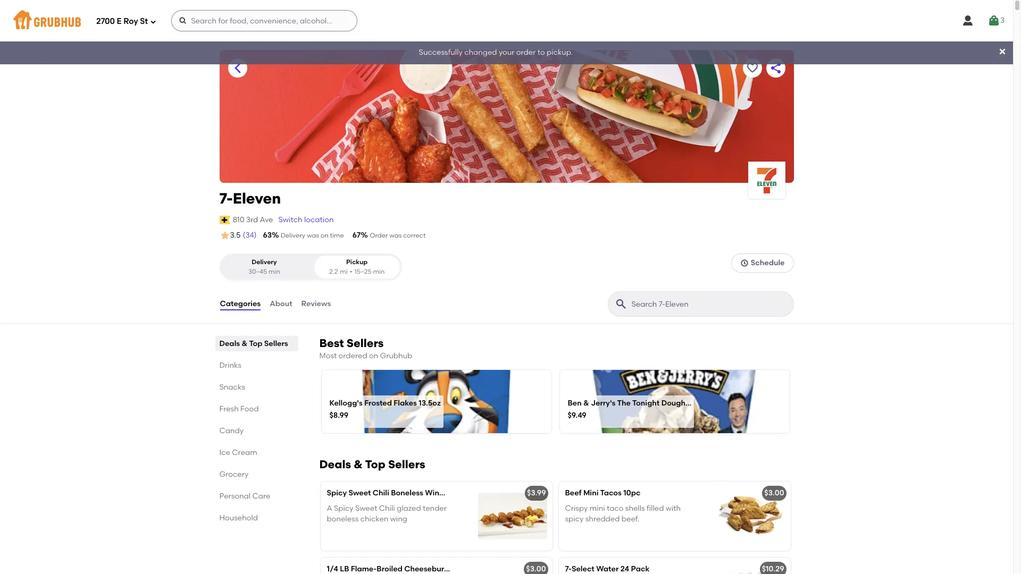 Task type: describe. For each thing, give the bounding box(es) containing it.
best sellers most ordered on grubhub
[[319, 337, 412, 361]]

lb
[[340, 565, 349, 574]]

13.5oz
[[419, 399, 441, 408]]

personal care tab
[[219, 491, 294, 502]]

switch location
[[278, 215, 334, 224]]

jerry's
[[591, 399, 616, 408]]

grocery tab
[[219, 469, 294, 480]]

st
[[140, 16, 148, 26]]

8
[[450, 489, 454, 498]]

was for 63
[[307, 232, 319, 239]]

sweet inside a spicy sweet chili glazed tender boneless chicken wing
[[355, 504, 377, 513]]

pickup
[[346, 259, 368, 266]]

e
[[117, 16, 122, 26]]

best
[[319, 337, 344, 350]]

deals inside tab
[[219, 339, 240, 348]]

2 horizontal spatial sellers
[[388, 458, 425, 471]]

2700
[[96, 16, 115, 26]]

household
[[219, 514, 258, 523]]

beef mini tacos 10pc image
[[711, 482, 791, 551]]

delivery 30–45 min
[[248, 259, 280, 275]]

drinks
[[219, 361, 241, 370]]

deals & top sellers tab
[[219, 338, 294, 349]]

beef.
[[622, 515, 640, 524]]

to
[[538, 48, 545, 57]]

810 3rd ave button
[[232, 214, 274, 226]]

candy tab
[[219, 426, 294, 437]]

beef mini tacos 10pc
[[565, 489, 641, 498]]

7-select water 24 pack
[[565, 565, 650, 574]]

order
[[516, 48, 536, 57]]

kellogg's
[[329, 399, 363, 408]]

roy
[[123, 16, 138, 26]]

& inside tab
[[242, 339, 247, 348]]

15–25
[[354, 268, 372, 275]]

ben
[[568, 399, 582, 408]]

Search for food, convenience, alcohol... search field
[[171, 10, 357, 31]]

1 vertical spatial deals
[[319, 458, 351, 471]]

star icon image
[[219, 230, 230, 241]]

•
[[350, 268, 352, 275]]

select
[[572, 565, 595, 574]]

delivery was on time
[[281, 232, 344, 239]]

pack
[[631, 565, 650, 574]]

order was correct
[[370, 232, 426, 239]]

wings
[[425, 489, 448, 498]]

$3.00 for 'beef mini tacos 10pc' image
[[764, 489, 784, 498]]

spicy sweet chili boneless wings 8 count image
[[473, 482, 552, 551]]

share icon image
[[769, 62, 782, 74]]

count
[[456, 489, 477, 498]]

categories button
[[219, 285, 261, 323]]

grubhub
[[380, 352, 412, 361]]

categories
[[220, 299, 261, 308]]

option group containing delivery 30–45 min
[[219, 254, 402, 281]]

eleven
[[233, 189, 281, 207]]

broiled
[[377, 565, 403, 574]]

fresh
[[219, 405, 239, 414]]

the
[[617, 399, 631, 408]]

shredded
[[585, 515, 620, 524]]

Search 7-Eleven search field
[[631, 299, 790, 310]]

flame-
[[351, 565, 377, 574]]

0 vertical spatial sweet
[[349, 489, 371, 498]]

mini
[[590, 504, 605, 513]]

$8.99
[[329, 411, 348, 420]]

crispy mini taco shells filled with spicy shredded beef.
[[565, 504, 681, 524]]

shells
[[625, 504, 645, 513]]

main navigation navigation
[[0, 0, 1013, 41]]

chicken
[[360, 515, 388, 524]]

crispy
[[565, 504, 588, 513]]

810
[[233, 215, 244, 224]]

spicy sweet chili boneless wings 8 count
[[327, 489, 477, 498]]

fresh food
[[219, 405, 259, 414]]

correct
[[403, 232, 426, 239]]

sellers inside tab
[[264, 339, 288, 348]]

67
[[352, 231, 361, 240]]

about
[[270, 299, 292, 308]]

7- for select
[[565, 565, 572, 574]]

switch location button
[[278, 214, 334, 226]]

food
[[240, 405, 259, 414]]

spicy inside a spicy sweet chili glazed tender boneless chicken wing
[[334, 504, 353, 513]]

a
[[327, 504, 332, 513]]

7-eleven logo image
[[748, 162, 785, 199]]

beef
[[565, 489, 582, 498]]

1/4 lb flame-broiled cheeseburger image
[[473, 558, 552, 574]]

chili inside a spicy sweet chili glazed tender boneless chicken wing
[[379, 504, 395, 513]]

pickup 2.2 mi • 15–25 min
[[329, 259, 385, 275]]

on inside best sellers most ordered on grubhub
[[369, 352, 378, 361]]

personal care
[[219, 492, 270, 501]]

810 3rd ave
[[233, 215, 273, 224]]

& inside ben & jerry's the tonight dough... $9.49
[[584, 399, 589, 408]]

household tab
[[219, 513, 294, 524]]

successfully changed your order to pickup.
[[419, 48, 573, 57]]

min inside delivery 30–45 min
[[269, 268, 280, 275]]

tender
[[423, 504, 447, 513]]

a spicy sweet chili glazed tender boneless chicken wing
[[327, 504, 447, 524]]

ben & jerry's the tonight dough... $9.49
[[568, 399, 692, 420]]

snacks tab
[[219, 382, 294, 393]]

1 horizontal spatial svg image
[[998, 47, 1007, 56]]

magnifying glass icon image
[[615, 298, 627, 311]]

successfully
[[419, 48, 463, 57]]



Task type: vqa. For each thing, say whether or not it's contained in the screenshot.
top &
yes



Task type: locate. For each thing, give the bounding box(es) containing it.
was
[[307, 232, 319, 239], [389, 232, 402, 239]]

& right ben
[[584, 399, 589, 408]]

sellers up ordered
[[347, 337, 384, 350]]

1 horizontal spatial &
[[354, 458, 363, 471]]

top
[[249, 339, 262, 348], [365, 458, 386, 471]]

0 vertical spatial deals & top sellers
[[219, 339, 288, 348]]

7- for eleven
[[219, 189, 233, 207]]

fresh food tab
[[219, 404, 294, 415]]

0 vertical spatial top
[[249, 339, 262, 348]]

about button
[[269, 285, 293, 323]]

on right ordered
[[369, 352, 378, 361]]

1 vertical spatial svg image
[[740, 259, 749, 268]]

delivery up 30–45
[[252, 259, 277, 266]]

0 vertical spatial svg image
[[998, 47, 1007, 56]]

svg image inside the 3 'button'
[[988, 14, 1000, 27]]

wing
[[390, 515, 407, 524]]

spicy
[[327, 489, 347, 498], [334, 504, 353, 513]]

0 vertical spatial delivery
[[281, 232, 305, 239]]

10pc
[[624, 489, 641, 498]]

tonight
[[632, 399, 660, 408]]

grocery
[[219, 470, 249, 479]]

3.5
[[230, 231, 241, 240]]

1/4
[[327, 565, 338, 574]]

0 horizontal spatial deals & top sellers
[[219, 339, 288, 348]]

spicy up boneless
[[334, 504, 353, 513]]

deals & top sellers
[[219, 339, 288, 348], [319, 458, 425, 471]]

0 vertical spatial chili
[[373, 489, 389, 498]]

location
[[304, 215, 334, 224]]

0 horizontal spatial min
[[269, 268, 280, 275]]

0 vertical spatial deals
[[219, 339, 240, 348]]

1 vertical spatial chili
[[379, 504, 395, 513]]

0 horizontal spatial sellers
[[264, 339, 288, 348]]

0 horizontal spatial 7-
[[219, 189, 233, 207]]

0 horizontal spatial &
[[242, 339, 247, 348]]

svg image down '3'
[[998, 47, 1007, 56]]

2.2
[[329, 268, 338, 275]]

0 horizontal spatial $3.00
[[526, 565, 546, 574]]

min inside the pickup 2.2 mi • 15–25 min
[[373, 268, 385, 275]]

ice cream tab
[[219, 447, 294, 459]]

cream
[[232, 448, 257, 457]]

spicy
[[565, 515, 584, 524]]

deals
[[219, 339, 240, 348], [319, 458, 351, 471]]

mini
[[583, 489, 599, 498]]

3
[[1000, 16, 1005, 25]]

ordered
[[339, 352, 367, 361]]

0 horizontal spatial deals
[[219, 339, 240, 348]]

1 vertical spatial 7-
[[565, 565, 572, 574]]

drinks tab
[[219, 360, 294, 371]]

boneless
[[391, 489, 423, 498]]

1 horizontal spatial top
[[365, 458, 386, 471]]

7- left water
[[565, 565, 572, 574]]

0 horizontal spatial on
[[321, 232, 329, 239]]

0 horizontal spatial delivery
[[252, 259, 277, 266]]

2700 e roy st
[[96, 16, 148, 26]]

kellogg's frosted flakes 13.5oz $8.99
[[329, 399, 441, 420]]

pickup.
[[547, 48, 573, 57]]

svg image inside schedule button
[[740, 259, 749, 268]]

7-
[[219, 189, 233, 207], [565, 565, 572, 574]]

was for 67
[[389, 232, 402, 239]]

save this restaurant image
[[746, 62, 759, 74]]

caret left icon image
[[231, 62, 244, 74]]

$10.29
[[762, 565, 784, 574]]

schedule button
[[731, 254, 794, 273]]

mi
[[340, 268, 348, 275]]

changed
[[464, 48, 497, 57]]

delivery
[[281, 232, 305, 239], [252, 259, 277, 266]]

most
[[319, 352, 337, 361]]

1 horizontal spatial 7-
[[565, 565, 572, 574]]

1 vertical spatial deals & top sellers
[[319, 458, 425, 471]]

(34)
[[243, 231, 257, 240]]

min right 15–25
[[373, 268, 385, 275]]

ice
[[219, 448, 230, 457]]

1/4 lb flame-broiled cheeseburger
[[327, 565, 456, 574]]

sellers up boneless
[[388, 458, 425, 471]]

deals up drinks
[[219, 339, 240, 348]]

2 was from the left
[[389, 232, 402, 239]]

$3.99
[[527, 489, 546, 498]]

personal
[[219, 492, 251, 501]]

0 horizontal spatial svg image
[[740, 259, 749, 268]]

frosted
[[364, 399, 392, 408]]

0 vertical spatial 7-
[[219, 189, 233, 207]]

top inside deals & top sellers tab
[[249, 339, 262, 348]]

reviews
[[301, 299, 331, 308]]

on left time
[[321, 232, 329, 239]]

was down location
[[307, 232, 319, 239]]

chili up a spicy sweet chili glazed tender boneless chicken wing
[[373, 489, 389, 498]]

delivery inside delivery 30–45 min
[[252, 259, 277, 266]]

&
[[242, 339, 247, 348], [584, 399, 589, 408], [354, 458, 363, 471]]

deals & top sellers up drinks tab
[[219, 339, 288, 348]]

your
[[499, 48, 515, 57]]

svg image left schedule
[[740, 259, 749, 268]]

option group
[[219, 254, 402, 281]]

deals & top sellers inside tab
[[219, 339, 288, 348]]

1 was from the left
[[307, 232, 319, 239]]

& up spicy sweet chili boneless wings 8 count
[[354, 458, 363, 471]]

svg image
[[962, 14, 974, 27], [988, 14, 1000, 27], [179, 16, 187, 25], [150, 18, 156, 25]]

7- up subscription pass icon
[[219, 189, 233, 207]]

was right order
[[389, 232, 402, 239]]

ave
[[260, 215, 273, 224]]

boneless
[[327, 515, 359, 524]]

switch
[[278, 215, 302, 224]]

2 horizontal spatial &
[[584, 399, 589, 408]]

spicy up a
[[327, 489, 347, 498]]

0 horizontal spatial top
[[249, 339, 262, 348]]

$3.00 for 1/4 lb flame-broiled cheeseburger image at the bottom of the page
[[526, 565, 546, 574]]

2 min from the left
[[373, 268, 385, 275]]

deals & top sellers up spicy sweet chili boneless wings 8 count
[[319, 458, 425, 471]]

min right 30–45
[[269, 268, 280, 275]]

0 vertical spatial $3.00
[[764, 489, 784, 498]]

with
[[666, 504, 681, 513]]

7-select water 24 pack image
[[711, 558, 791, 574]]

1 vertical spatial $3.00
[[526, 565, 546, 574]]

subscription pass image
[[219, 216, 230, 224]]

care
[[252, 492, 270, 501]]

chili
[[373, 489, 389, 498], [379, 504, 395, 513]]

sellers inside best sellers most ordered on grubhub
[[347, 337, 384, 350]]

1 horizontal spatial was
[[389, 232, 402, 239]]

ice cream
[[219, 448, 257, 457]]

1 min from the left
[[269, 268, 280, 275]]

& up drinks tab
[[242, 339, 247, 348]]

1 horizontal spatial deals
[[319, 458, 351, 471]]

schedule
[[751, 259, 785, 268]]

1 horizontal spatial sellers
[[347, 337, 384, 350]]

snacks
[[219, 383, 245, 392]]

3rd
[[246, 215, 258, 224]]

1 vertical spatial spicy
[[334, 504, 353, 513]]

glazed
[[397, 504, 421, 513]]

min
[[269, 268, 280, 275], [373, 268, 385, 275]]

1 vertical spatial top
[[365, 458, 386, 471]]

1 vertical spatial &
[[584, 399, 589, 408]]

0 vertical spatial &
[[242, 339, 247, 348]]

delivery for 30–45
[[252, 259, 277, 266]]

tacos
[[600, 489, 622, 498]]

sellers up drinks tab
[[264, 339, 288, 348]]

svg image
[[998, 47, 1007, 56], [740, 259, 749, 268]]

time
[[330, 232, 344, 239]]

1 vertical spatial sweet
[[355, 504, 377, 513]]

top up spicy sweet chili boneless wings 8 count
[[365, 458, 386, 471]]

2 vertical spatial &
[[354, 458, 363, 471]]

0 vertical spatial spicy
[[327, 489, 347, 498]]

save this restaurant button
[[743, 59, 762, 78]]

order
[[370, 232, 388, 239]]

0 horizontal spatial was
[[307, 232, 319, 239]]

1 horizontal spatial $3.00
[[764, 489, 784, 498]]

water
[[596, 565, 619, 574]]

1 horizontal spatial min
[[373, 268, 385, 275]]

1 horizontal spatial deals & top sellers
[[319, 458, 425, 471]]

1 horizontal spatial on
[[369, 352, 378, 361]]

reviews button
[[301, 285, 332, 323]]

30–45
[[248, 268, 267, 275]]

0 vertical spatial on
[[321, 232, 329, 239]]

flakes
[[394, 399, 417, 408]]

7-eleven
[[219, 189, 281, 207]]

1 vertical spatial on
[[369, 352, 378, 361]]

delivery for was
[[281, 232, 305, 239]]

24
[[621, 565, 629, 574]]

1 vertical spatial delivery
[[252, 259, 277, 266]]

deals up a
[[319, 458, 351, 471]]

top up drinks tab
[[249, 339, 262, 348]]

delivery down switch
[[281, 232, 305, 239]]

63
[[263, 231, 272, 240]]

$9.49
[[568, 411, 586, 420]]

1 horizontal spatial delivery
[[281, 232, 305, 239]]

chili up wing
[[379, 504, 395, 513]]



